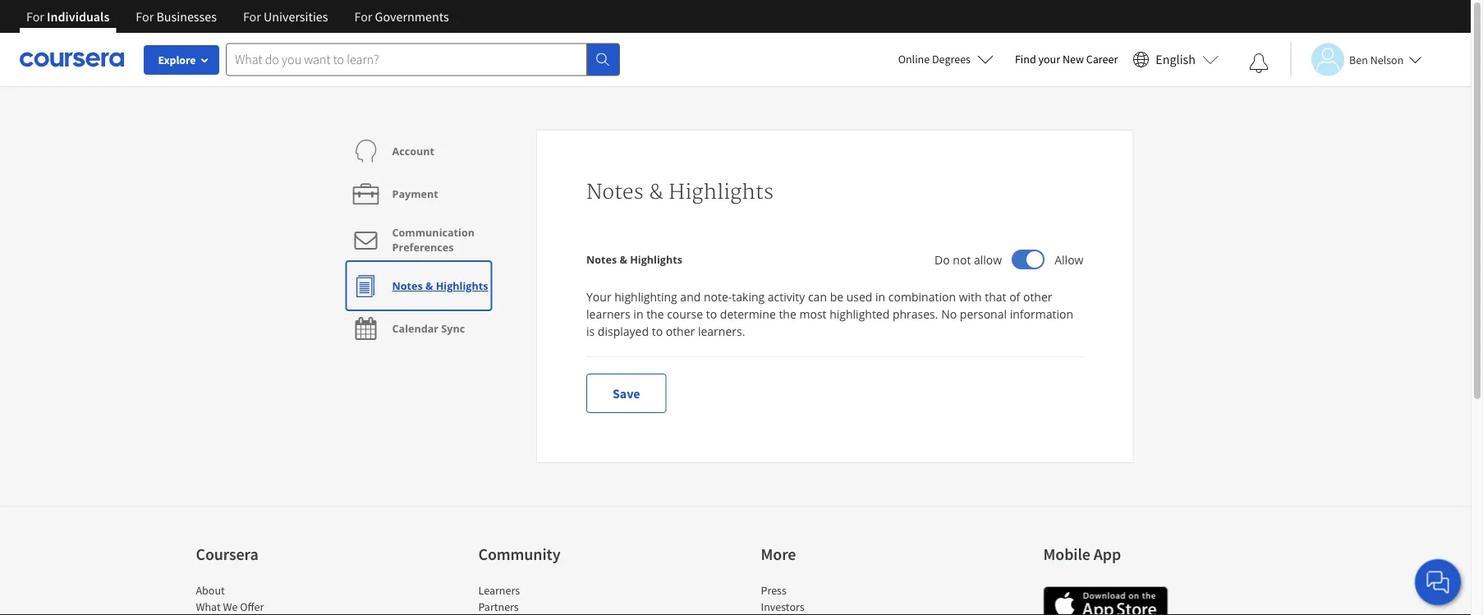 Task type: locate. For each thing, give the bounding box(es) containing it.
0 vertical spatial in
[[876, 289, 886, 305]]

0 vertical spatial notes
[[587, 180, 644, 205]]

learners
[[479, 583, 520, 598]]

4 for from the left
[[355, 8, 373, 25]]

2 vertical spatial &
[[426, 279, 433, 293]]

None search field
[[226, 43, 620, 76]]

other up information
[[1024, 289, 1053, 305]]

1 vertical spatial notes
[[587, 253, 617, 267]]

1 horizontal spatial the
[[779, 306, 797, 322]]

find your new career link
[[1007, 49, 1127, 70]]

phrases.
[[893, 306, 939, 322]]

the down "activity"
[[779, 306, 797, 322]]

0 horizontal spatial the
[[647, 306, 664, 322]]

is
[[587, 324, 595, 339]]

taking
[[732, 289, 765, 305]]

investors link
[[761, 600, 805, 615]]

1 horizontal spatial &
[[620, 253, 628, 267]]

other
[[1024, 289, 1053, 305], [666, 324, 695, 339]]

other down the course at the left of the page
[[666, 324, 695, 339]]

the down highlighting
[[647, 306, 664, 322]]

notes & highlights
[[587, 180, 774, 205], [587, 253, 683, 267], [392, 279, 488, 293]]

list
[[196, 583, 336, 615], [479, 583, 618, 615], [761, 583, 901, 615]]

for left individuals
[[26, 8, 44, 25]]

learners.
[[698, 324, 746, 339]]

for universities
[[243, 8, 328, 25]]

1 for from the left
[[26, 8, 44, 25]]

individuals
[[47, 8, 110, 25]]

& inside account settings element
[[426, 279, 433, 293]]

businesses
[[156, 8, 217, 25]]

1 horizontal spatial to
[[706, 306, 717, 322]]

1 horizontal spatial in
[[876, 289, 886, 305]]

account settings element
[[337, 130, 537, 350]]

do not allow
[[935, 252, 1003, 267]]

2 horizontal spatial list
[[761, 583, 901, 615]]

notes
[[587, 180, 644, 205], [587, 253, 617, 267], [392, 279, 423, 293]]

and
[[681, 289, 701, 305]]

to
[[706, 306, 717, 322], [652, 324, 663, 339]]

about
[[196, 583, 225, 598]]

with
[[959, 289, 982, 305]]

information
[[1010, 306, 1074, 322]]

explore
[[158, 53, 196, 67]]

0 horizontal spatial in
[[634, 306, 644, 322]]

for left businesses
[[136, 8, 154, 25]]

notes inside account settings element
[[392, 279, 423, 293]]

can
[[808, 289, 827, 305]]

1 vertical spatial &
[[620, 253, 628, 267]]

no
[[942, 306, 957, 322]]

2 list from the left
[[479, 583, 618, 615]]

list containing press
[[761, 583, 901, 615]]

online degrees button
[[885, 41, 1007, 77]]

coursera image
[[20, 46, 124, 73]]

governments
[[375, 8, 449, 25]]

2 vertical spatial notes & highlights
[[392, 279, 488, 293]]

0 horizontal spatial to
[[652, 324, 663, 339]]

1 vertical spatial to
[[652, 324, 663, 339]]

preferences
[[392, 240, 454, 254]]

0 horizontal spatial list
[[196, 583, 336, 615]]

more
[[761, 544, 796, 565]]

for
[[26, 8, 44, 25], [136, 8, 154, 25], [243, 8, 261, 25], [355, 8, 373, 25]]

to right displayed
[[652, 324, 663, 339]]

to down note-
[[706, 306, 717, 322]]

in
[[876, 289, 886, 305], [634, 306, 644, 322]]

1 the from the left
[[647, 306, 664, 322]]

for left the universities
[[243, 8, 261, 25]]

universities
[[264, 8, 328, 25]]

1 horizontal spatial other
[[1024, 289, 1053, 305]]

communication
[[392, 226, 475, 240]]

mobile app
[[1044, 544, 1122, 565]]

0 vertical spatial highlights
[[669, 180, 774, 205]]

3 for from the left
[[243, 8, 261, 25]]

your
[[587, 289, 612, 305]]

2 for from the left
[[136, 8, 154, 25]]

account link
[[350, 130, 435, 173]]

press investors
[[761, 583, 805, 615]]

for for universities
[[243, 8, 261, 25]]

communication preferences link
[[350, 215, 524, 265]]

&
[[649, 180, 664, 205], [620, 253, 628, 267], [426, 279, 433, 293]]

for individuals
[[26, 8, 110, 25]]

0 vertical spatial &
[[649, 180, 664, 205]]

0 horizontal spatial other
[[666, 324, 695, 339]]

0 vertical spatial other
[[1024, 289, 1053, 305]]

3 list from the left
[[761, 583, 901, 615]]

in down highlighting
[[634, 306, 644, 322]]

chat with us image
[[1426, 569, 1452, 596]]

calendar
[[392, 322, 439, 336]]

nelson
[[1371, 52, 1404, 67]]

highlighted
[[830, 306, 890, 322]]

list containing about
[[196, 583, 336, 615]]

0 vertical spatial to
[[706, 306, 717, 322]]

highlights
[[669, 180, 774, 205], [630, 253, 683, 267], [436, 279, 488, 293]]

list for community
[[479, 583, 618, 615]]

that
[[985, 289, 1007, 305]]

combination
[[889, 289, 956, 305]]

in right the used
[[876, 289, 886, 305]]

learners partners
[[479, 583, 520, 615]]

degrees
[[933, 52, 971, 67]]

0 horizontal spatial &
[[426, 279, 433, 293]]

ben
[[1350, 52, 1369, 67]]

for for individuals
[[26, 8, 44, 25]]

1 list from the left
[[196, 583, 336, 615]]

2 the from the left
[[779, 306, 797, 322]]

2 vertical spatial highlights
[[436, 279, 488, 293]]

2 vertical spatial notes
[[392, 279, 423, 293]]

for left governments
[[355, 8, 373, 25]]

highlights inside account settings element
[[436, 279, 488, 293]]

1 horizontal spatial list
[[479, 583, 618, 615]]

learners
[[587, 306, 631, 322]]

find your new career
[[1016, 52, 1119, 67]]

save button
[[587, 374, 667, 413]]

english
[[1156, 51, 1196, 68]]

for for governments
[[355, 8, 373, 25]]

list containing learners
[[479, 583, 618, 615]]

calendar sync link
[[350, 307, 465, 350]]

the
[[647, 306, 664, 322], [779, 306, 797, 322]]



Task type: describe. For each thing, give the bounding box(es) containing it.
ben nelson button
[[1291, 43, 1423, 76]]

about link
[[196, 583, 225, 598]]

partners
[[479, 600, 519, 615]]

save
[[613, 385, 640, 402]]

activity
[[768, 289, 805, 305]]

download on the app store image
[[1044, 587, 1169, 615]]

personal
[[960, 306, 1007, 322]]

list for more
[[761, 583, 901, 615]]

1 vertical spatial in
[[634, 306, 644, 322]]

1 vertical spatial notes & highlights
[[587, 253, 683, 267]]

displayed
[[598, 324, 649, 339]]

used
[[847, 289, 873, 305]]

payment link
[[350, 173, 439, 215]]

english button
[[1127, 33, 1226, 86]]

online
[[899, 52, 930, 67]]

not
[[953, 252, 971, 267]]

career
[[1087, 52, 1119, 67]]

calendar sync
[[392, 322, 465, 336]]

highlighting
[[615, 289, 678, 305]]

communication preferences
[[392, 226, 475, 254]]

2 horizontal spatial &
[[649, 180, 664, 205]]

1 vertical spatial highlights
[[630, 253, 683, 267]]

note-
[[704, 289, 732, 305]]

of
[[1010, 289, 1021, 305]]

most
[[800, 306, 827, 322]]

allow
[[974, 252, 1003, 267]]

for governments
[[355, 8, 449, 25]]

sync
[[441, 322, 465, 336]]

what we offer link
[[196, 600, 264, 615]]

community
[[479, 544, 561, 565]]

for for businesses
[[136, 8, 154, 25]]

your
[[1039, 52, 1061, 67]]

ben nelson
[[1350, 52, 1404, 67]]

about what we offer
[[196, 583, 264, 615]]

notes & highlights link
[[350, 265, 488, 307]]

investors
[[761, 600, 805, 615]]

payment
[[392, 187, 439, 201]]

new
[[1063, 52, 1085, 67]]

coursera
[[196, 544, 259, 565]]

be
[[830, 289, 844, 305]]

allow
[[1055, 252, 1084, 267]]

what
[[196, 600, 221, 615]]

for businesses
[[136, 8, 217, 25]]

learners link
[[479, 583, 520, 598]]

mobile
[[1044, 544, 1091, 565]]

press
[[761, 583, 787, 598]]

explore button
[[144, 45, 219, 75]]

What do you want to learn? text field
[[226, 43, 587, 76]]

notes & highlights switch
[[1012, 250, 1045, 270]]

1 vertical spatial other
[[666, 324, 695, 339]]

list for coursera
[[196, 583, 336, 615]]

online degrees
[[899, 52, 971, 67]]

notes & highlights inside account settings element
[[392, 279, 488, 293]]

determine
[[720, 306, 776, 322]]

show notifications image
[[1250, 53, 1269, 73]]

partners link
[[479, 600, 519, 615]]

app
[[1094, 544, 1122, 565]]

we
[[223, 600, 238, 615]]

press link
[[761, 583, 787, 598]]

find
[[1016, 52, 1037, 67]]

your highlighting and note-taking activity can be used in combination with that of other learners in the course to determine the most highlighted phrases.             no personal information is displayed to other learners.
[[587, 289, 1074, 339]]

account
[[392, 144, 435, 158]]

0 vertical spatial notes & highlights
[[587, 180, 774, 205]]

do
[[935, 252, 950, 267]]

banner navigation
[[13, 0, 462, 45]]

offer
[[240, 600, 264, 615]]

course
[[667, 306, 703, 322]]

notes & highlights image
[[1027, 251, 1044, 268]]



Task type: vqa. For each thing, say whether or not it's contained in the screenshot.


